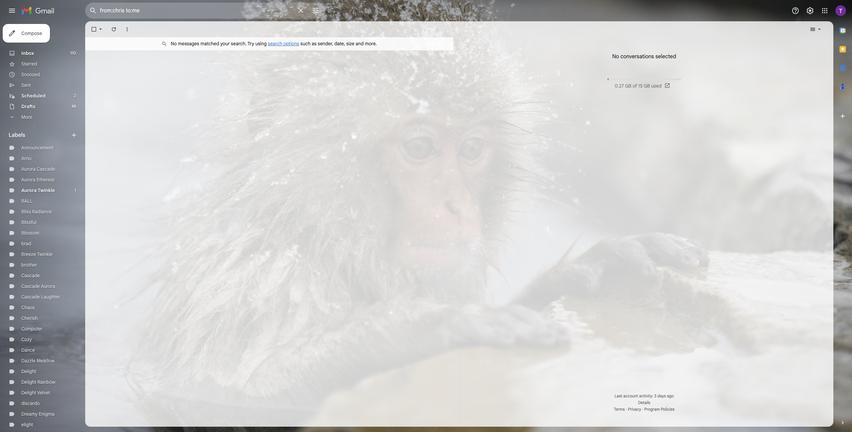Task type: vqa. For each thing, say whether or not it's contained in the screenshot.
Aurora
yes



Task type: describe. For each thing, give the bounding box(es) containing it.
drafts
[[21, 104, 35, 110]]

dreamy enigma
[[21, 411, 54, 417]]

labels heading
[[9, 132, 71, 138]]

aurora twinkle link
[[21, 187, 55, 193]]

selected
[[655, 53, 676, 60]]

delight velvet
[[21, 390, 50, 396]]

aurora cascade
[[21, 166, 55, 172]]

try
[[248, 41, 254, 47]]

sender,
[[318, 41, 333, 47]]

1 · from the left
[[626, 407, 627, 412]]

terms
[[614, 407, 625, 412]]

cozy
[[21, 336, 32, 342]]

drafts link
[[21, 104, 35, 110]]

snoozed
[[21, 72, 40, 78]]

privacy
[[628, 407, 641, 412]]

cascade laughter
[[21, 294, 60, 300]]

aurora for aurora cascade
[[21, 166, 35, 172]]

settings image
[[806, 7, 814, 15]]

brad
[[21, 241, 31, 247]]

none checkbox inside no conversations selected main content
[[91, 26, 97, 33]]

radiance
[[32, 209, 52, 215]]

dazzle meadow
[[21, 358, 55, 364]]

labels navigation
[[0, 21, 85, 432]]

clear search image
[[294, 4, 308, 17]]

2 gb from the left
[[644, 83, 650, 89]]

follow link to manage storage image
[[664, 83, 671, 89]]

0.27 gb of 15 gb used
[[615, 83, 662, 89]]

delight link
[[21, 368, 36, 374]]

messages
[[178, 41, 199, 47]]

matched
[[200, 41, 219, 47]]

computer
[[21, 326, 42, 332]]

cascade for cascade link
[[21, 273, 40, 279]]

policies
[[661, 407, 675, 412]]

starred link
[[21, 61, 37, 67]]

announcement link
[[21, 145, 53, 151]]

and
[[356, 41, 364, 47]]

toggle split pane mode image
[[809, 26, 816, 33]]

ball link
[[21, 198, 32, 204]]

dazzle meadow link
[[21, 358, 55, 364]]

delight for delight velvet
[[21, 390, 36, 396]]

1 gb from the left
[[625, 83, 631, 89]]

enigma
[[39, 411, 54, 417]]

search
[[268, 41, 282, 47]]

date,
[[334, 41, 345, 47]]

labels
[[9, 132, 25, 138]]

ball
[[21, 198, 32, 204]]

laughter
[[41, 294, 60, 300]]

cascade aurora link
[[21, 283, 55, 289]]

chaos
[[21, 305, 35, 311]]

15
[[638, 83, 643, 89]]

of
[[633, 83, 637, 89]]

1
[[74, 188, 76, 193]]

ethereal
[[37, 177, 54, 183]]

discardo link
[[21, 400, 40, 406]]

last
[[615, 393, 622, 398]]

options
[[283, 41, 299, 47]]

no for no messages matched your search. try using search options such as sender, date, size and more.
[[171, 41, 177, 47]]

cascade up ethereal
[[37, 166, 55, 172]]

delight for 'delight' link in the bottom left of the page
[[21, 368, 36, 374]]

conversations
[[620, 53, 654, 60]]

Search mail text field
[[100, 7, 293, 14]]

2 · from the left
[[642, 407, 643, 412]]

starred
[[21, 61, 37, 67]]

cozy link
[[21, 336, 32, 342]]

size
[[346, 41, 354, 47]]

twinkle for aurora twinkle
[[38, 187, 55, 193]]

aurora twinkle
[[21, 187, 55, 193]]

bliss radiance link
[[21, 209, 52, 215]]

no conversations selected main content
[[85, 21, 833, 427]]

main menu image
[[8, 7, 16, 15]]

details
[[638, 400, 650, 405]]

arno link
[[21, 155, 31, 161]]

cherish link
[[21, 315, 38, 321]]

no conversations selected
[[612, 53, 676, 60]]

program policies link
[[644, 407, 675, 412]]

elight
[[21, 422, 33, 428]]

account
[[623, 393, 638, 398]]

search.
[[231, 41, 247, 47]]

computer link
[[21, 326, 42, 332]]

blossom link
[[21, 230, 39, 236]]

delight rainbow link
[[21, 379, 55, 385]]

refresh image
[[111, 26, 117, 33]]

no messages matched your search. try using search options such as sender, date, size and more.
[[171, 41, 377, 47]]



Task type: locate. For each thing, give the bounding box(es) containing it.
aurora for aurora ethereal
[[21, 177, 35, 183]]

discardo
[[21, 400, 40, 406]]

1 horizontal spatial ·
[[642, 407, 643, 412]]

terms link
[[614, 407, 625, 412]]

twinkle
[[38, 187, 55, 193], [37, 251, 52, 257]]

no for no conversations selected
[[612, 53, 619, 60]]

aurora down arno link
[[21, 166, 35, 172]]

1 vertical spatial no
[[612, 53, 619, 60]]

breeze twinkle link
[[21, 251, 52, 257]]

bliss
[[21, 209, 31, 215]]

inbox
[[21, 50, 34, 56]]

48
[[71, 104, 76, 109]]

0 horizontal spatial gb
[[625, 83, 631, 89]]

sent link
[[21, 82, 31, 88]]

delight
[[21, 368, 36, 374], [21, 379, 36, 385], [21, 390, 36, 396]]

cascade aurora
[[21, 283, 55, 289]]

tab list
[[833, 21, 852, 408]]

aurora cascade link
[[21, 166, 55, 172]]

more
[[21, 114, 32, 120]]

aurora for aurora twinkle
[[21, 187, 37, 193]]

aurora up the ball link
[[21, 187, 37, 193]]

3
[[654, 393, 656, 398]]

velvet
[[37, 390, 50, 396]]

announcement
[[21, 145, 53, 151]]

search options link
[[268, 41, 299, 47]]

0 vertical spatial delight
[[21, 368, 36, 374]]

brother
[[21, 262, 37, 268]]

1 vertical spatial delight
[[21, 379, 36, 385]]

using
[[255, 41, 267, 47]]

snoozed link
[[21, 72, 40, 78]]

gb right 15
[[644, 83, 650, 89]]

compose button
[[3, 24, 50, 43]]

·
[[626, 407, 627, 412], [642, 407, 643, 412]]

scheduled link
[[21, 93, 45, 99]]

search mail image
[[87, 5, 99, 17]]

ago
[[667, 393, 674, 398]]

cascade up chaos
[[21, 294, 40, 300]]

aurora ethereal link
[[21, 177, 54, 183]]

blissful link
[[21, 219, 36, 225]]

dreamy
[[21, 411, 38, 417]]

· right terms at the right of the page
[[626, 407, 627, 412]]

scheduled
[[21, 93, 45, 99]]

cascade down cascade link
[[21, 283, 40, 289]]

inbox link
[[21, 50, 34, 56]]

no left messages
[[171, 41, 177, 47]]

delight for delight rainbow
[[21, 379, 36, 385]]

delight down 'delight' link in the bottom left of the page
[[21, 379, 36, 385]]

more image
[[124, 26, 130, 33]]

arno
[[21, 155, 31, 161]]

twinkle right breeze
[[37, 251, 52, 257]]

dazzle
[[21, 358, 35, 364]]

aurora up laughter
[[41, 283, 55, 289]]

0 vertical spatial no
[[171, 41, 177, 47]]

days
[[657, 393, 666, 398]]

aurora
[[21, 166, 35, 172], [21, 177, 35, 183], [21, 187, 37, 193], [41, 283, 55, 289]]

twinkle for breeze twinkle
[[37, 251, 52, 257]]

delight up discardo link
[[21, 390, 36, 396]]

1 horizontal spatial gb
[[644, 83, 650, 89]]

0.27
[[615, 83, 624, 89]]

compose
[[21, 30, 42, 36]]

cascade down brother link
[[21, 273, 40, 279]]

cascade link
[[21, 273, 40, 279]]

aurora up aurora twinkle
[[21, 177, 35, 183]]

more.
[[365, 41, 377, 47]]

1 vertical spatial twinkle
[[37, 251, 52, 257]]

sent
[[21, 82, 31, 88]]

gmail image
[[21, 4, 58, 17]]

· down details link
[[642, 407, 643, 412]]

2 delight from the top
[[21, 379, 36, 385]]

your
[[220, 41, 230, 47]]

delight down dazzle
[[21, 368, 36, 374]]

brad link
[[21, 241, 31, 247]]

details link
[[638, 400, 650, 405]]

last account activity: 3 days ago details terms · privacy · program policies
[[614, 393, 675, 412]]

gb
[[625, 83, 631, 89], [644, 83, 650, 89]]

no
[[171, 41, 177, 47], [612, 53, 619, 60]]

110
[[70, 51, 76, 56]]

cascade
[[37, 166, 55, 172], [21, 273, 40, 279], [21, 283, 40, 289], [21, 294, 40, 300]]

blissful
[[21, 219, 36, 225]]

elight link
[[21, 422, 33, 428]]

such
[[300, 41, 310, 47]]

cascade for cascade laughter
[[21, 294, 40, 300]]

1 delight from the top
[[21, 368, 36, 374]]

chaos link
[[21, 305, 35, 311]]

1 horizontal spatial no
[[612, 53, 619, 60]]

2 vertical spatial delight
[[21, 390, 36, 396]]

twinkle down ethereal
[[38, 187, 55, 193]]

dance link
[[21, 347, 35, 353]]

3 delight from the top
[[21, 390, 36, 396]]

bliss radiance
[[21, 209, 52, 215]]

None search field
[[85, 3, 325, 19]]

gb left the of
[[625, 83, 631, 89]]

advanced search options image
[[309, 4, 322, 17]]

cherish
[[21, 315, 38, 321]]

dance
[[21, 347, 35, 353]]

support image
[[791, 7, 799, 15]]

used
[[651, 83, 662, 89]]

breeze twinkle
[[21, 251, 52, 257]]

privacy link
[[628, 407, 641, 412]]

meadow
[[37, 358, 55, 364]]

delight velvet link
[[21, 390, 50, 396]]

0 horizontal spatial no
[[171, 41, 177, 47]]

more button
[[0, 112, 80, 122]]

0 vertical spatial twinkle
[[38, 187, 55, 193]]

brother link
[[21, 262, 37, 268]]

breeze
[[21, 251, 36, 257]]

0 horizontal spatial ·
[[626, 407, 627, 412]]

no left conversations
[[612, 53, 619, 60]]

None checkbox
[[91, 26, 97, 33]]

cascade for cascade aurora
[[21, 283, 40, 289]]

delight rainbow
[[21, 379, 55, 385]]

as
[[312, 41, 317, 47]]

program
[[644, 407, 660, 412]]

2
[[74, 93, 76, 98]]

dreamy enigma link
[[21, 411, 54, 417]]

blossom
[[21, 230, 39, 236]]



